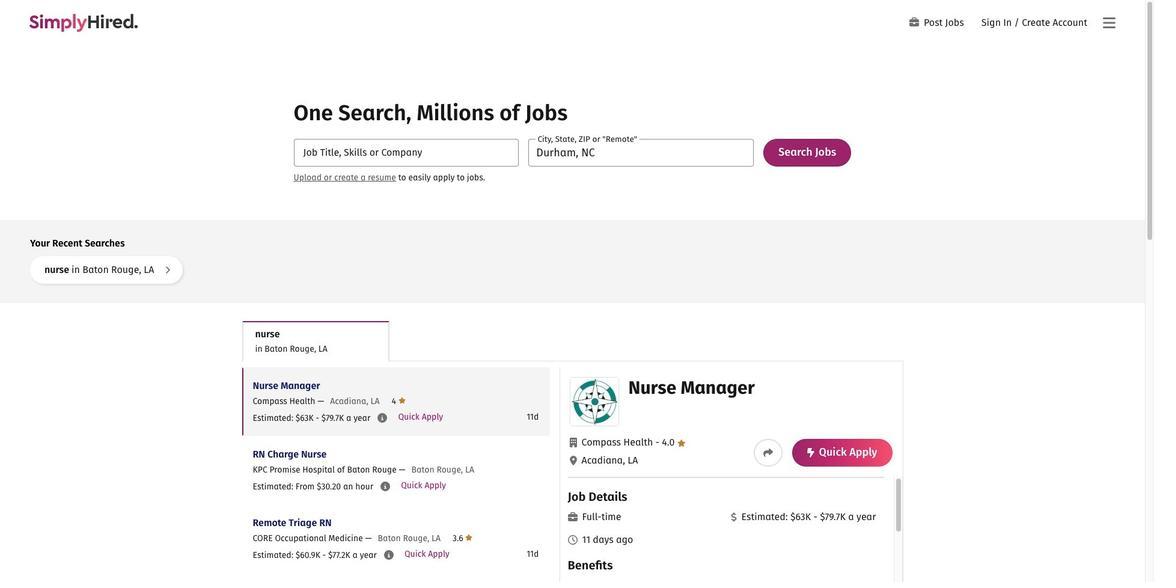 Task type: describe. For each thing, give the bounding box(es) containing it.
1 vertical spatial star image
[[677, 440, 686, 447]]

building image
[[570, 438, 577, 447]]

share this job image
[[763, 448, 773, 458]]

nurse manager element
[[560, 367, 903, 582]]

main menu image
[[1103, 16, 1116, 30]]

job salary disclaimer image
[[378, 413, 388, 423]]

3.6 out of 5 stars element
[[453, 533, 473, 544]]

4 out of 5 stars element inside nurse manager element
[[653, 437, 686, 448]]

briefcase image
[[910, 17, 919, 27]]

dollar sign image
[[731, 512, 737, 522]]

company logo for compass health image
[[570, 378, 618, 426]]

0 vertical spatial 4 out of 5 stars element
[[392, 396, 406, 407]]



Task type: vqa. For each thing, say whether or not it's contained in the screenshot.
3.4 out of 5 stars ELEMENT
no



Task type: locate. For each thing, give the bounding box(es) containing it.
0 horizontal spatial star image
[[398, 396, 406, 405]]

star image
[[466, 533, 473, 542]]

0 horizontal spatial 4 out of 5 stars element
[[392, 396, 406, 407]]

angle right image
[[165, 265, 171, 275]]

simplyhired logo image
[[29, 14, 138, 32]]

None text field
[[294, 139, 519, 167]]

None text field
[[529, 139, 754, 167]]

None field
[[294, 139, 519, 167], [529, 139, 754, 167], [294, 139, 519, 167], [529, 139, 754, 167]]

1 vertical spatial 4 out of 5 stars element
[[653, 437, 686, 448]]

list
[[242, 367, 550, 582]]

1 vertical spatial job salary disclaimer image
[[384, 550, 394, 560]]

job salary disclaimer image
[[381, 482, 390, 491], [384, 550, 394, 560]]

clock image
[[568, 535, 578, 545]]

star image
[[398, 396, 406, 405], [677, 440, 686, 447]]

4 out of 5 stars element
[[392, 396, 406, 407], [653, 437, 686, 448]]

1 horizontal spatial star image
[[677, 440, 686, 447]]

location dot image
[[570, 456, 577, 465]]

bolt lightning image
[[807, 448, 815, 458]]

0 vertical spatial job salary disclaimer image
[[381, 482, 390, 491]]

0 vertical spatial star image
[[398, 396, 406, 405]]

1 horizontal spatial 4 out of 5 stars element
[[653, 437, 686, 448]]

briefcase image
[[568, 512, 578, 522]]



